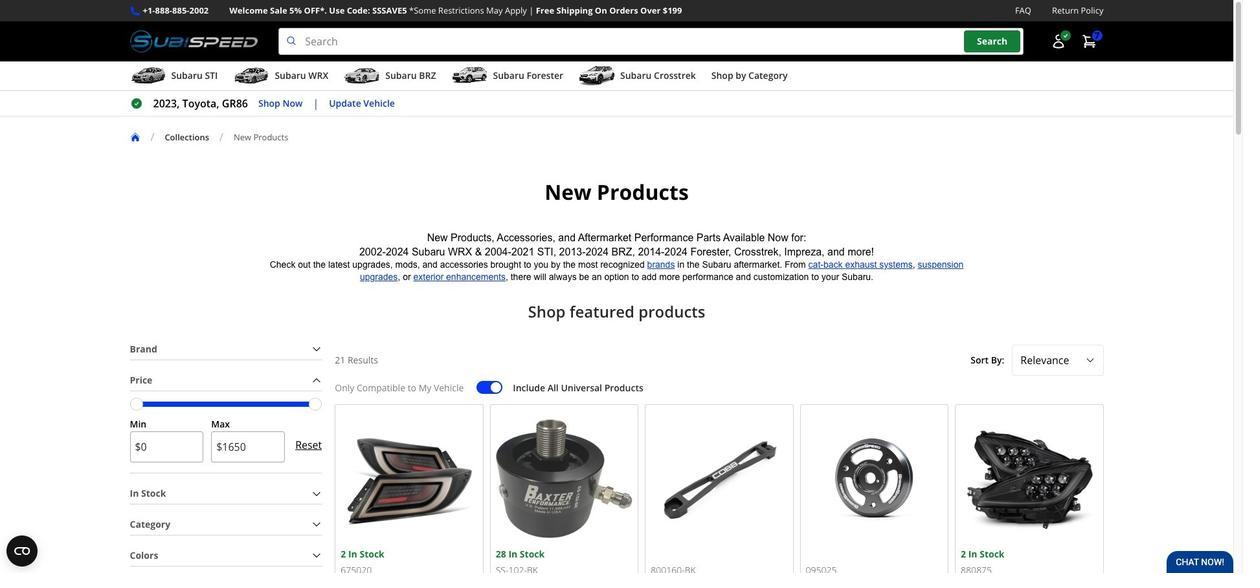 Task type: describe. For each thing, give the bounding box(es) containing it.
grimmspeed lightweight crank pulley - gunmetal - 2015-2021 subaru wrx / 2013-2016 scion fr-s / 2013-2024 subaru brz / 2018-2021 toyota 86 / 2022-2024 gr86 image
[[806, 411, 943, 548]]

alpharex nova series led projector headlights - alpha black - activation light w/ sequential signal / switchback drl - 2022-2024 toyota gr86 / subaru brz image
[[961, 411, 1098, 548]]

a subaru brz thumbnail image image
[[344, 66, 380, 86]]

cobb tuning battery tie down - black - subaru models (inc. 2002-2024 subaru wrx / 2022-2024 subaru brz / toyota gr86) image
[[651, 411, 788, 548]]

search input field
[[279, 28, 1023, 55]]

open widget image
[[6, 536, 38, 567]]

button image
[[1051, 34, 1066, 49]]

baxter performance subaru spin-on anti-drain oil filter adapter - subaru models (inc. 2015-2024 subaru wrx / 2022-2024 toyota gr86/ 2020-2024 subaru brz) image
[[496, 411, 633, 548]]

a subaru wrx thumbnail image image
[[233, 66, 270, 86]]



Task type: vqa. For each thing, say whether or not it's contained in the screenshot.
A SUBARU WRX THUMBNAIL IMAGE
yes



Task type: locate. For each thing, give the bounding box(es) containing it.
a subaru forester thumbnail image image
[[452, 66, 488, 86]]

maximum slider
[[309, 398, 322, 411]]

subispeed logo image
[[130, 28, 258, 55]]

alpharex luxx-series led tail lights - black smoke - 2022-2024 toyota gr86 / subaru brz image
[[341, 411, 478, 548]]

None text field
[[211, 432, 285, 463]]

a subaru crosstrek thumbnail image image
[[579, 66, 615, 86]]

home image
[[130, 132, 140, 143]]

None text field
[[130, 432, 204, 463]]

minimum slider
[[130, 398, 143, 411]]

a subaru sti thumbnail image image
[[130, 66, 166, 86]]



